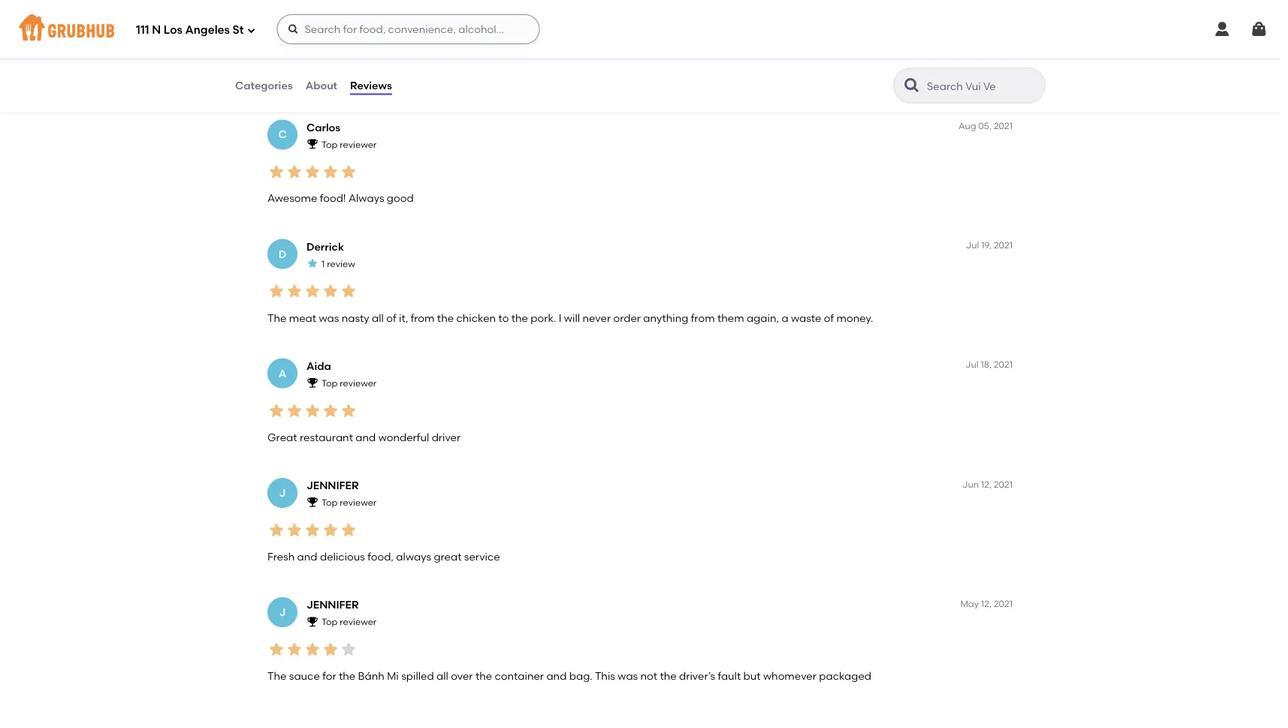 Task type: vqa. For each thing, say whether or not it's contained in the screenshot.


Task type: describe. For each thing, give the bounding box(es) containing it.
2021 for awesome food! always good
[[994, 120, 1013, 131]]

19,
[[981, 240, 992, 251]]

will
[[564, 312, 580, 324]]

j for the
[[279, 607, 286, 619]]

fresh
[[267, 551, 295, 564]]

reviews button
[[349, 59, 393, 113]]

bánh
[[358, 670, 385, 683]]

jun
[[962, 479, 979, 490]]

2 from from the left
[[691, 312, 715, 324]]

the for the sauce for the bánh mi spilled all over the container and bag. this was not the driver's fault but whomever packaged
[[267, 670, 287, 683]]

the right over
[[475, 670, 492, 683]]

trophy icon image for and
[[306, 497, 319, 509]]

the right not
[[660, 670, 677, 683]]

the left chicken
[[437, 312, 454, 324]]

spilled
[[401, 670, 434, 683]]

1 horizontal spatial all
[[436, 670, 448, 683]]

a
[[279, 367, 286, 380]]

nasty
[[342, 312, 369, 324]]

top reviewer for always
[[322, 139, 377, 150]]

great
[[434, 551, 462, 564]]

food,
[[368, 551, 394, 564]]

the right "for"
[[339, 670, 355, 683]]

derrick
[[306, 240, 344, 253]]

may 12, 2021
[[960, 599, 1013, 610]]

d
[[279, 248, 286, 261]]

jennifer for for
[[306, 599, 359, 612]]

the sauce for the bánh mi spilled all over the container and bag. this was not the driver's fault but whomever packaged
[[267, 670, 871, 683]]

bag.
[[569, 670, 593, 683]]

the right to
[[511, 312, 528, 324]]

always
[[396, 551, 431, 564]]

jun 12, 2021
[[962, 479, 1013, 490]]

them
[[717, 312, 744, 324]]

awesome
[[267, 192, 317, 205]]

great
[[267, 431, 297, 444]]

top reviewer for delicious
[[322, 498, 377, 509]]

i
[[559, 312, 562, 324]]

mi
[[387, 670, 399, 683]]

aug 05, 2021
[[959, 120, 1013, 131]]

2 vertical spatial and
[[546, 670, 567, 683]]

j for excellent
[[279, 9, 286, 21]]

aug
[[959, 120, 976, 131]]

meat
[[289, 312, 316, 324]]

reviews
[[350, 79, 392, 92]]

top for and
[[322, 498, 338, 509]]

2021 for great restaurant and wonderful driver
[[994, 360, 1013, 370]]

trophy icon image for service,
[[306, 18, 319, 30]]

reviewer for and
[[340, 378, 377, 389]]

good
[[387, 192, 414, 205]]

may
[[960, 599, 979, 610]]

waste
[[791, 312, 821, 324]]

restaurant
[[300, 431, 353, 444]]

1 review
[[322, 258, 355, 269]]

j for fresh
[[279, 487, 286, 500]]

top for service,
[[322, 19, 338, 30]]

top reviewer for and
[[322, 378, 377, 389]]

great restaurant and wonderful driver
[[267, 431, 461, 444]]

search icon image
[[903, 77, 921, 95]]

driver's
[[679, 670, 715, 683]]

0 horizontal spatial driver
[[399, 72, 428, 85]]

Search for food, convenience, alcohol... search field
[[277, 14, 540, 44]]

trophy icon image for restaurant
[[306, 377, 319, 389]]

pork.
[[531, 312, 556, 324]]

service
[[464, 551, 500, 564]]

2 horizontal spatial of
[[824, 312, 834, 324]]

aida
[[306, 360, 331, 373]]

c
[[278, 128, 287, 141]]

again,
[[747, 312, 779, 324]]

top for restaurant
[[322, 378, 338, 389]]

always
[[348, 192, 384, 205]]

2 delivery from the left
[[496, 72, 536, 85]]



Task type: locate. For each thing, give the bounding box(es) containing it.
top reviewer down carlos
[[322, 139, 377, 150]]

not
[[640, 670, 657, 683]]

delivery
[[357, 72, 396, 85], [496, 72, 536, 85]]

1 horizontal spatial and
[[356, 431, 376, 444]]

1 vertical spatial driver
[[432, 431, 461, 444]]

reviewer
[[340, 19, 377, 30], [340, 139, 377, 150], [340, 378, 377, 389], [340, 498, 377, 509], [340, 617, 377, 628]]

of right respectful at the left of page
[[484, 72, 494, 85]]

trophy icon image down carlos
[[306, 138, 319, 150]]

top for sauce
[[322, 617, 338, 628]]

fresh and delicious food, always great service
[[267, 551, 500, 564]]

1 vertical spatial the
[[267, 670, 287, 683]]

wonderful
[[378, 431, 429, 444]]

jennifer down delicious
[[306, 599, 359, 612]]

0 vertical spatial driver
[[399, 72, 428, 85]]

1 12, from the top
[[981, 479, 992, 490]]

jul 18, 2021
[[965, 360, 1013, 370]]

reviewer up service, on the top of page
[[340, 19, 377, 30]]

2021 right 18,
[[994, 360, 1013, 370]]

j down great
[[279, 487, 286, 500]]

the
[[267, 312, 287, 324], [267, 670, 287, 683]]

2 reviewer from the top
[[340, 139, 377, 150]]

top reviewer up service, on the top of page
[[322, 19, 377, 30]]

for
[[322, 670, 336, 683]]

0 horizontal spatial delivery
[[357, 72, 396, 85]]

2021 right jun
[[994, 479, 1013, 490]]

jul for the meat was nasty all of it, from the chicken to the pork. i will never order anything from them again, a waste of money.
[[966, 240, 979, 251]]

jul
[[966, 240, 979, 251], [965, 360, 979, 370]]

2021 for fresh and delicious food, always great service
[[994, 479, 1013, 490]]

of right waste
[[824, 312, 834, 324]]

of
[[484, 72, 494, 85], [386, 312, 396, 324], [824, 312, 834, 324]]

order
[[613, 312, 641, 324]]

respectful
[[430, 72, 481, 85]]

top reviewer down aida
[[322, 378, 377, 389]]

jennifer up service, on the top of page
[[306, 1, 359, 14]]

angeles
[[185, 23, 230, 37]]

delicious
[[320, 551, 365, 564]]

2 top from the top
[[322, 139, 338, 150]]

0 vertical spatial was
[[319, 312, 339, 324]]

2 horizontal spatial and
[[546, 670, 567, 683]]

money.
[[836, 312, 873, 324]]

2021
[[994, 120, 1013, 131], [994, 240, 1013, 251], [994, 360, 1013, 370], [994, 479, 1013, 490], [994, 599, 1013, 610]]

but
[[743, 670, 761, 683]]

of for all
[[386, 312, 396, 324]]

j
[[279, 9, 286, 21], [279, 487, 286, 500], [279, 607, 286, 619]]

never
[[583, 312, 611, 324]]

reviewer for delicious
[[340, 498, 377, 509]]

1 j from the top
[[279, 9, 286, 21]]

reviewer for for
[[340, 617, 377, 628]]

1 horizontal spatial delivery
[[496, 72, 536, 85]]

3 reviewer from the top
[[340, 378, 377, 389]]

2 12, from the top
[[981, 599, 992, 610]]

4 reviewer from the top
[[340, 498, 377, 509]]

5 top from the top
[[322, 617, 338, 628]]

2021 right may
[[994, 599, 1013, 610]]

the left meat
[[267, 312, 287, 324]]

reviewer for delivery
[[340, 19, 377, 30]]

111
[[136, 23, 149, 37]]

it,
[[399, 312, 408, 324]]

1 horizontal spatial from
[[691, 312, 715, 324]]

svg image
[[1213, 20, 1231, 38], [287, 23, 299, 35]]

2 trophy icon image from the top
[[306, 138, 319, 150]]

and
[[356, 431, 376, 444], [297, 551, 317, 564], [546, 670, 567, 683]]

1 top from the top
[[322, 19, 338, 30]]

Search Vui Ve search field
[[926, 79, 1040, 93]]

1 vertical spatial jennifer
[[306, 480, 359, 492]]

05,
[[978, 120, 992, 131]]

excellent service, delivery driver respectful of delivery options
[[267, 72, 576, 85]]

1 delivery from the left
[[357, 72, 396, 85]]

over
[[451, 670, 473, 683]]

1 horizontal spatial svg image
[[1213, 20, 1231, 38]]

trophy icon image down restaurant
[[306, 497, 319, 509]]

j down 'fresh' at the left
[[279, 607, 286, 619]]

chicken
[[456, 312, 496, 324]]

review
[[327, 258, 355, 269]]

1 2021 from the top
[[994, 120, 1013, 131]]

about button
[[305, 59, 338, 113]]

jul for great restaurant and wonderful driver
[[965, 360, 979, 370]]

4 top from the top
[[322, 498, 338, 509]]

jul left the 19,
[[966, 240, 979, 251]]

12, for the sauce for the bánh mi spilled all over the container and bag. this was not the driver's fault but whomever packaged
[[981, 599, 992, 610]]

sauce
[[289, 670, 320, 683]]

0 horizontal spatial of
[[386, 312, 396, 324]]

0 vertical spatial j
[[279, 9, 286, 21]]

2021 for the sauce for the bánh mi spilled all over the container and bag. this was not the driver's fault but whomever packaged
[[994, 599, 1013, 610]]

jennifer for delicious
[[306, 480, 359, 492]]

top reviewer for delivery
[[322, 19, 377, 30]]

carlos
[[306, 121, 340, 134]]

0 horizontal spatial and
[[297, 551, 317, 564]]

from right it, at the left of the page
[[411, 312, 435, 324]]

delivery right service, on the top of page
[[357, 72, 396, 85]]

and left wonderful
[[356, 431, 376, 444]]

main navigation navigation
[[0, 0, 1280, 59]]

12, right may
[[981, 599, 992, 610]]

to
[[498, 312, 509, 324]]

1 vertical spatial 12,
[[981, 599, 992, 610]]

2 2021 from the top
[[994, 240, 1013, 251]]

2 vertical spatial j
[[279, 607, 286, 619]]

of left it, at the left of the page
[[386, 312, 396, 324]]

and left bag.
[[546, 670, 567, 683]]

1 top reviewer from the top
[[322, 19, 377, 30]]

trophy icon image up excellent
[[306, 18, 319, 30]]

j up excellent
[[279, 9, 286, 21]]

3 2021 from the top
[[994, 360, 1013, 370]]

1 vertical spatial jul
[[965, 360, 979, 370]]

1 horizontal spatial driver
[[432, 431, 461, 444]]

whomever
[[763, 670, 816, 683]]

1 horizontal spatial of
[[484, 72, 494, 85]]

1 the from the top
[[267, 312, 287, 324]]

2 jul from the top
[[965, 360, 979, 370]]

was left not
[[618, 670, 638, 683]]

4 2021 from the top
[[994, 479, 1013, 490]]

categories button
[[234, 59, 293, 113]]

all
[[372, 312, 384, 324], [436, 670, 448, 683]]

los
[[164, 23, 182, 37]]

0 vertical spatial the
[[267, 312, 287, 324]]

2021 for the meat was nasty all of it, from the chicken to the pork. i will never order anything from them again, a waste of money.
[[994, 240, 1013, 251]]

jennifer
[[306, 1, 359, 14], [306, 480, 359, 492], [306, 599, 359, 612]]

2 the from the top
[[267, 670, 287, 683]]

1 vertical spatial and
[[297, 551, 317, 564]]

2 j from the top
[[279, 487, 286, 500]]

the left sauce
[[267, 670, 287, 683]]

2021 right the 19,
[[994, 240, 1013, 251]]

n
[[152, 23, 161, 37]]

0 vertical spatial jul
[[966, 240, 979, 251]]

reviewer down carlos
[[340, 139, 377, 150]]

reviewer up great restaurant and wonderful driver
[[340, 378, 377, 389]]

3 trophy icon image from the top
[[306, 377, 319, 389]]

was
[[319, 312, 339, 324], [618, 670, 638, 683]]

3 jennifer from the top
[[306, 599, 359, 612]]

reviewer up bánh at the bottom of page
[[340, 617, 377, 628]]

2021 right 05,
[[994, 120, 1013, 131]]

all right nasty
[[372, 312, 384, 324]]

the for the meat was nasty all of it, from the chicken to the pork. i will never order anything from them again, a waste of money.
[[267, 312, 287, 324]]

top reviewer
[[322, 19, 377, 30], [322, 139, 377, 150], [322, 378, 377, 389], [322, 498, 377, 509], [322, 617, 377, 628]]

1
[[322, 258, 325, 269]]

12, right jun
[[981, 479, 992, 490]]

4 top reviewer from the top
[[322, 498, 377, 509]]

fault
[[718, 670, 741, 683]]

2 jennifer from the top
[[306, 480, 359, 492]]

this
[[595, 670, 615, 683]]

of for respectful
[[484, 72, 494, 85]]

0 vertical spatial and
[[356, 431, 376, 444]]

top reviewer for for
[[322, 617, 377, 628]]

reviewer up delicious
[[340, 498, 377, 509]]

111 n los angeles st
[[136, 23, 244, 37]]

svg image
[[1250, 20, 1268, 38], [247, 26, 256, 35]]

top up service, on the top of page
[[322, 19, 338, 30]]

jennifer down restaurant
[[306, 480, 359, 492]]

5 top reviewer from the top
[[322, 617, 377, 628]]

0 horizontal spatial was
[[319, 312, 339, 324]]

top reviewer up "for"
[[322, 617, 377, 628]]

and right 'fresh' at the left
[[297, 551, 317, 564]]

18,
[[981, 360, 992, 370]]

top down carlos
[[322, 139, 338, 150]]

top up delicious
[[322, 498, 338, 509]]

about
[[305, 79, 337, 92]]

delivery left 'options'
[[496, 72, 536, 85]]

driver
[[399, 72, 428, 85], [432, 431, 461, 444]]

12, for fresh and delicious food, always great service
[[981, 479, 992, 490]]

3 top reviewer from the top
[[322, 378, 377, 389]]

the meat was nasty all of it, from the chicken to the pork. i will never order anything from them again, a waste of money.
[[267, 312, 873, 324]]

2 vertical spatial jennifer
[[306, 599, 359, 612]]

1 horizontal spatial svg image
[[1250, 20, 1268, 38]]

was right meat
[[319, 312, 339, 324]]

driver left respectful at the left of page
[[399, 72, 428, 85]]

trophy icon image
[[306, 18, 319, 30], [306, 138, 319, 150], [306, 377, 319, 389], [306, 497, 319, 509], [306, 616, 319, 628]]

top reviewer up delicious
[[322, 498, 377, 509]]

top down aida
[[322, 378, 338, 389]]

0 horizontal spatial svg image
[[287, 23, 299, 35]]

top for food!
[[322, 139, 338, 150]]

service,
[[316, 72, 354, 85]]

1 from from the left
[[411, 312, 435, 324]]

1 vertical spatial all
[[436, 670, 448, 683]]

food!
[[320, 192, 346, 205]]

top
[[322, 19, 338, 30], [322, 139, 338, 150], [322, 378, 338, 389], [322, 498, 338, 509], [322, 617, 338, 628]]

trophy icon image down aida
[[306, 377, 319, 389]]

3 j from the top
[[279, 607, 286, 619]]

top up "for"
[[322, 617, 338, 628]]

options
[[538, 72, 576, 85]]

5 trophy icon image from the top
[[306, 616, 319, 628]]

awesome food! always good
[[267, 192, 414, 205]]

reviewer for always
[[340, 139, 377, 150]]

st
[[233, 23, 244, 37]]

3 top from the top
[[322, 378, 338, 389]]

all left over
[[436, 670, 448, 683]]

0 horizontal spatial svg image
[[247, 26, 256, 35]]

12,
[[981, 479, 992, 490], [981, 599, 992, 610]]

driver right wonderful
[[432, 431, 461, 444]]

1 jennifer from the top
[[306, 1, 359, 14]]

1 vertical spatial was
[[618, 670, 638, 683]]

trophy icon image for sauce
[[306, 616, 319, 628]]

1 reviewer from the top
[[340, 19, 377, 30]]

trophy icon image up sauce
[[306, 616, 319, 628]]

1 jul from the top
[[966, 240, 979, 251]]

1 vertical spatial j
[[279, 487, 286, 500]]

star icon image
[[267, 43, 285, 61], [285, 43, 303, 61], [303, 43, 322, 61], [322, 43, 340, 61], [340, 43, 358, 61], [267, 163, 285, 181], [285, 163, 303, 181], [303, 163, 322, 181], [322, 163, 340, 181], [340, 163, 358, 181], [306, 258, 319, 270], [267, 283, 285, 301], [285, 283, 303, 301], [303, 283, 322, 301], [322, 283, 340, 301], [340, 283, 358, 301], [267, 402, 285, 420], [285, 402, 303, 420], [303, 402, 322, 420], [322, 402, 340, 420], [340, 402, 358, 420], [267, 522, 285, 540], [285, 522, 303, 540], [303, 522, 322, 540], [322, 522, 340, 540], [340, 522, 358, 540], [267, 641, 285, 659], [285, 641, 303, 659], [303, 641, 322, 659], [322, 641, 340, 659], [340, 641, 358, 659]]

jul left 18,
[[965, 360, 979, 370]]

5 2021 from the top
[[994, 599, 1013, 610]]

1 trophy icon image from the top
[[306, 18, 319, 30]]

anything
[[643, 312, 688, 324]]

a
[[782, 312, 788, 324]]

from
[[411, 312, 435, 324], [691, 312, 715, 324]]

0 horizontal spatial all
[[372, 312, 384, 324]]

categories
[[235, 79, 293, 92]]

excellent
[[267, 72, 313, 85]]

from left them
[[691, 312, 715, 324]]

1 horizontal spatial was
[[618, 670, 638, 683]]

2 top reviewer from the top
[[322, 139, 377, 150]]

the
[[437, 312, 454, 324], [511, 312, 528, 324], [339, 670, 355, 683], [475, 670, 492, 683], [660, 670, 677, 683]]

0 vertical spatial all
[[372, 312, 384, 324]]

trophy icon image for food!
[[306, 138, 319, 150]]

5 reviewer from the top
[[340, 617, 377, 628]]

packaged
[[819, 670, 871, 683]]

jul 19, 2021
[[966, 240, 1013, 251]]

0 horizontal spatial from
[[411, 312, 435, 324]]

0 vertical spatial jennifer
[[306, 1, 359, 14]]

4 trophy icon image from the top
[[306, 497, 319, 509]]

0 vertical spatial 12,
[[981, 479, 992, 490]]

container
[[495, 670, 544, 683]]



